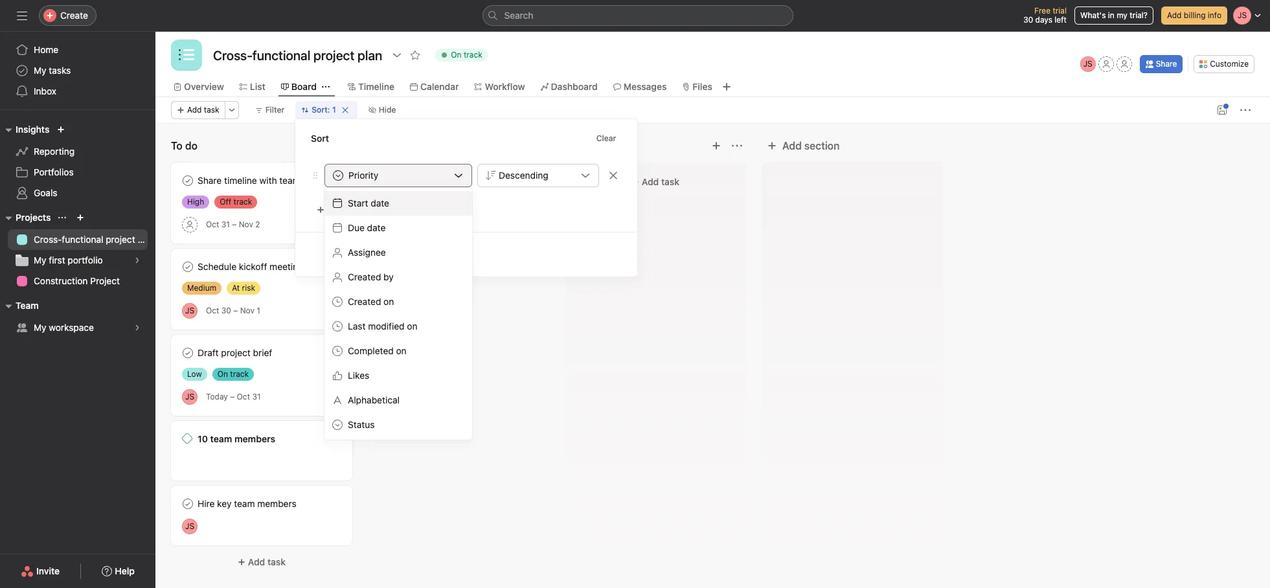 Task type: vqa. For each thing, say whether or not it's contained in the screenshot.
/ related to first JUNECECI7 / RUBY 1:1 link
no



Task type: locate. For each thing, give the bounding box(es) containing it.
1 horizontal spatial 31
[[252, 392, 261, 402]]

0 vertical spatial oct
[[206, 220, 219, 229]]

0 vertical spatial completed image
[[180, 173, 196, 189]]

1 my from the top
[[34, 65, 46, 76]]

members right key
[[257, 498, 297, 509]]

1 vertical spatial date
[[367, 222, 386, 233]]

hire first 5 members
[[395, 175, 480, 186]]

on track
[[451, 50, 483, 60], [217, 369, 249, 379]]

insights
[[16, 124, 49, 135]]

– for kickoff
[[233, 306, 238, 316]]

completed checkbox for hire first 5 members
[[377, 173, 393, 189]]

js button down the low
[[182, 389, 198, 405]]

add task right remove 'image' at top
[[642, 176, 680, 187]]

0 horizontal spatial on
[[384, 296, 394, 307]]

31 down 'off'
[[221, 220, 230, 229]]

sort: 1 button
[[296, 101, 357, 119]]

medium
[[187, 283, 216, 293]]

completed image
[[377, 173, 393, 189], [180, 345, 196, 361], [180, 496, 196, 512]]

overview link
[[174, 80, 224, 94]]

0 vertical spatial on track
[[451, 50, 483, 60]]

descending button
[[478, 164, 599, 187]]

add task image for to do
[[317, 141, 328, 151]]

– for timeline
[[232, 220, 237, 229]]

1 vertical spatial nov
[[240, 306, 255, 316]]

created
[[348, 271, 381, 283], [348, 296, 381, 307]]

created left by on the top left of the page
[[348, 271, 381, 283]]

Completed checkbox
[[180, 173, 196, 189]]

on up 'today'
[[217, 369, 228, 379]]

my inside my tasks link
[[34, 65, 46, 76]]

add task button
[[171, 101, 225, 119], [573, 170, 739, 194], [368, 227, 549, 251], [171, 551, 352, 574]]

my down team
[[34, 322, 46, 333]]

today
[[206, 392, 228, 402]]

completed image left draft on the left of the page
[[180, 345, 196, 361]]

last
[[348, 321, 366, 332]]

2 my from the top
[[34, 255, 46, 266]]

2 vertical spatial on
[[396, 345, 407, 356]]

1 add task image from the left
[[317, 141, 328, 151]]

see details, my first portfolio image
[[133, 257, 141, 264]]

clear button
[[591, 130, 622, 148]]

1 vertical spatial my
[[34, 255, 46, 266]]

team right 10
[[210, 433, 232, 444]]

track right 'off'
[[234, 197, 252, 207]]

on track down draft project brief
[[217, 369, 249, 379]]

completed image for hire first 5 members
[[377, 173, 393, 189]]

1 vertical spatial completed image
[[180, 345, 196, 361]]

on
[[384, 296, 394, 307], [407, 321, 418, 332], [396, 345, 407, 356]]

off track
[[220, 197, 252, 207]]

add to starred image
[[410, 50, 421, 60]]

0 vertical spatial on
[[451, 50, 462, 60]]

show options, current sort, top image
[[59, 214, 66, 222]]

0 vertical spatial created
[[348, 271, 381, 283]]

hide
[[379, 105, 396, 115]]

oct up schedule
[[206, 220, 219, 229]]

show options image
[[392, 50, 403, 60]]

date for due date
[[367, 222, 386, 233]]

portfolios
[[34, 167, 74, 178]]

0 horizontal spatial project
[[106, 234, 135, 245]]

31 right 'today'
[[252, 392, 261, 402]]

1 vertical spatial 1
[[257, 306, 260, 316]]

0 horizontal spatial add task image
[[317, 141, 328, 151]]

alphabetical
[[348, 395, 400, 406]]

plan
[[138, 234, 155, 245]]

first left the 5
[[414, 175, 431, 186]]

date right 'due'
[[367, 222, 386, 233]]

in
[[1109, 10, 1115, 20]]

1 horizontal spatial add task image
[[711, 141, 722, 151]]

completed checkbox left key
[[180, 496, 196, 512]]

1 horizontal spatial team
[[234, 498, 255, 509]]

on down modified
[[396, 345, 407, 356]]

info
[[1208, 10, 1222, 20]]

created down created by at the top of page
[[348, 296, 381, 307]]

completed image left key
[[180, 496, 196, 512]]

2 completed image from the top
[[180, 259, 196, 275]]

0 vertical spatial first
[[414, 175, 431, 186]]

1 vertical spatial –
[[233, 306, 238, 316]]

1 vertical spatial members
[[235, 433, 276, 444]]

projects element
[[0, 206, 156, 294]]

remove image
[[608, 170, 619, 181]]

1 vertical spatial on track
[[217, 369, 249, 379]]

add billing info
[[1168, 10, 1222, 20]]

js button down medium
[[182, 303, 198, 318]]

hire up start date menu item
[[395, 175, 412, 186]]

3 my from the top
[[34, 322, 46, 333]]

0 vertical spatial date
[[371, 198, 389, 209]]

days
[[1036, 15, 1053, 25]]

track inside popup button
[[464, 50, 483, 60]]

draft project brief
[[198, 347, 272, 358]]

more actions image left the filter dropdown button
[[228, 106, 236, 114]]

0 horizontal spatial on
[[217, 369, 228, 379]]

dashboard link
[[541, 80, 598, 94]]

1
[[332, 105, 336, 115], [257, 306, 260, 316]]

2 vertical spatial completed image
[[180, 496, 196, 512]]

0 vertical spatial track
[[464, 50, 483, 60]]

descending
[[499, 170, 549, 181]]

js button
[[1081, 56, 1096, 72], [182, 303, 198, 318], [182, 389, 198, 405], [182, 519, 198, 535]]

completed checkbox up medium
[[180, 259, 196, 275]]

team right key
[[234, 498, 255, 509]]

new project or portfolio image
[[77, 214, 84, 222]]

0 vertical spatial on
[[384, 296, 394, 307]]

2 vertical spatial my
[[34, 322, 46, 333]]

1 vertical spatial completed image
[[180, 259, 196, 275]]

on up calendar
[[451, 50, 462, 60]]

filter button
[[249, 101, 290, 119]]

1 horizontal spatial on
[[451, 50, 462, 60]]

my down cross-
[[34, 255, 46, 266]]

hide button
[[363, 101, 402, 119]]

0 vertical spatial 30
[[1024, 15, 1034, 25]]

share right completed checkbox
[[198, 175, 222, 186]]

0 horizontal spatial share
[[198, 175, 222, 186]]

1 horizontal spatial 30
[[1024, 15, 1034, 25]]

nov for timeline
[[239, 220, 253, 229]]

10 team members
[[198, 433, 276, 444]]

1 horizontal spatial first
[[414, 175, 431, 186]]

project left plan
[[106, 234, 135, 245]]

members
[[441, 175, 480, 186], [235, 433, 276, 444], [257, 498, 297, 509]]

project left brief
[[221, 347, 251, 358]]

2 created from the top
[[348, 296, 381, 307]]

sort:
[[312, 105, 330, 115]]

0 vertical spatial completed image
[[377, 173, 393, 189]]

0 vertical spatial hire
[[395, 175, 412, 186]]

js
[[1084, 59, 1093, 69], [185, 306, 194, 315], [185, 392, 194, 401], [185, 522, 194, 531]]

2 horizontal spatial on
[[407, 321, 418, 332]]

board link
[[281, 80, 317, 94]]

nov
[[239, 220, 253, 229], [240, 306, 255, 316]]

0 vertical spatial team
[[210, 433, 232, 444]]

add task down hire first 5 members
[[445, 233, 483, 244]]

oct
[[206, 220, 219, 229], [206, 306, 219, 316], [237, 392, 250, 402]]

2 add task image from the left
[[711, 141, 722, 151]]

1 vertical spatial on
[[217, 369, 228, 379]]

with
[[260, 175, 277, 186]]

add task down overview
[[187, 105, 219, 115]]

team
[[16, 300, 39, 311]]

1 horizontal spatial share
[[1156, 59, 1177, 69]]

my inside my workspace link
[[34, 322, 46, 333]]

workflow
[[485, 81, 525, 92]]

completed image up high
[[180, 173, 196, 189]]

key
[[217, 498, 232, 509]]

date inside start date menu item
[[371, 198, 389, 209]]

functional
[[62, 234, 103, 245]]

clear image
[[341, 106, 349, 114]]

likes
[[348, 370, 369, 381]]

1 horizontal spatial hire
[[395, 175, 412, 186]]

1 left clear "image"
[[332, 105, 336, 115]]

my tasks
[[34, 65, 71, 76]]

tasks
[[49, 65, 71, 76]]

oct right 'today'
[[237, 392, 250, 402]]

timeline
[[224, 175, 257, 186]]

my tasks link
[[8, 60, 148, 81]]

1 vertical spatial created
[[348, 296, 381, 307]]

0 horizontal spatial 31
[[221, 220, 230, 229]]

left
[[1055, 15, 1067, 25]]

messages
[[624, 81, 667, 92]]

first up construction
[[49, 255, 65, 266]]

create button
[[39, 5, 97, 26]]

messages link
[[613, 80, 667, 94]]

0 vertical spatial –
[[232, 220, 237, 229]]

1 vertical spatial share
[[198, 175, 222, 186]]

meeting
[[270, 261, 304, 272]]

js for js button under medium
[[185, 306, 194, 315]]

hire key team members
[[198, 498, 297, 509]]

dialog
[[295, 119, 638, 277]]

completed image for hire key team members
[[180, 496, 196, 512]]

oct down medium
[[206, 306, 219, 316]]

on down by on the top left of the page
[[384, 296, 394, 307]]

start
[[348, 198, 368, 209]]

billing
[[1184, 10, 1206, 20]]

js for js button below what's in the top right of the page
[[1084, 59, 1093, 69]]

members down today – oct 31
[[235, 433, 276, 444]]

– down at
[[233, 306, 238, 316]]

members right the 5
[[441, 175, 480, 186]]

completed image
[[180, 173, 196, 189], [180, 259, 196, 275]]

1 completed image from the top
[[180, 173, 196, 189]]

modified
[[368, 321, 405, 332]]

1 horizontal spatial on
[[396, 345, 407, 356]]

nov left the 2
[[239, 220, 253, 229]]

insights button
[[0, 122, 49, 137]]

search list box
[[482, 5, 793, 26]]

on inside on track popup button
[[451, 50, 462, 60]]

more actions image right save options icon
[[1241, 105, 1251, 115]]

add
[[1168, 10, 1182, 20], [187, 105, 202, 115], [783, 140, 802, 152], [642, 176, 659, 187], [445, 233, 462, 244], [248, 557, 265, 568]]

0 vertical spatial nov
[[239, 220, 253, 229]]

Completed checkbox
[[377, 173, 393, 189], [180, 259, 196, 275], [180, 345, 196, 361], [180, 496, 196, 512]]

free trial 30 days left
[[1024, 6, 1067, 25]]

on track up calendar
[[451, 50, 483, 60]]

2 vertical spatial track
[[230, 369, 249, 379]]

on right modified
[[407, 321, 418, 332]]

1 vertical spatial hire
[[198, 498, 215, 509]]

2 vertical spatial members
[[257, 498, 297, 509]]

completed image for share timeline with teammates
[[180, 173, 196, 189]]

1 up brief
[[257, 306, 260, 316]]

completed image up start date menu item
[[377, 173, 393, 189]]

completed milestone image
[[182, 433, 192, 444]]

cross-functional project plan
[[34, 234, 155, 245]]

– right 'today'
[[230, 392, 235, 402]]

add task image down sort: 1 dropdown button
[[317, 141, 328, 151]]

my for my tasks
[[34, 65, 46, 76]]

help
[[115, 566, 135, 577]]

construction
[[34, 275, 88, 286]]

hide sidebar image
[[17, 10, 27, 21]]

timeline link
[[348, 80, 395, 94]]

1 horizontal spatial 1
[[332, 105, 336, 115]]

0 vertical spatial project
[[106, 234, 135, 245]]

members for team
[[257, 498, 297, 509]]

0 horizontal spatial first
[[49, 255, 65, 266]]

date right start in the left top of the page
[[371, 198, 389, 209]]

0 vertical spatial 1
[[332, 105, 336, 115]]

js for js button below the low
[[185, 392, 194, 401]]

teammates
[[279, 175, 326, 186]]

track down draft project brief
[[230, 369, 249, 379]]

hire left key
[[198, 498, 215, 509]]

hire for hire first 5 members
[[395, 175, 412, 186]]

nov down "risk"
[[240, 306, 255, 316]]

my left 'tasks' on the top of the page
[[34, 65, 46, 76]]

help button
[[93, 560, 143, 583]]

0 vertical spatial my
[[34, 65, 46, 76]]

0 vertical spatial 31
[[221, 220, 230, 229]]

2 vertical spatial oct
[[237, 392, 250, 402]]

0 horizontal spatial hire
[[198, 498, 215, 509]]

completed checkbox left draft on the left of the page
[[180, 345, 196, 361]]

share down the add billing info button
[[1156, 59, 1177, 69]]

1 vertical spatial first
[[49, 255, 65, 266]]

0 vertical spatial share
[[1156, 59, 1177, 69]]

1 vertical spatial track
[[234, 197, 252, 207]]

30 inside free trial 30 days left
[[1024, 15, 1034, 25]]

1 vertical spatial oct
[[206, 306, 219, 316]]

portfolio
[[68, 255, 103, 266]]

more actions image
[[1241, 105, 1251, 115], [228, 106, 236, 114]]

first inside projects "element"
[[49, 255, 65, 266]]

add task image
[[317, 141, 328, 151], [711, 141, 722, 151]]

completed checkbox up start date menu item
[[377, 173, 393, 189]]

– down off track
[[232, 220, 237, 229]]

0 horizontal spatial 30
[[221, 306, 231, 316]]

None text field
[[210, 43, 386, 67]]

1 horizontal spatial project
[[221, 347, 251, 358]]

1 vertical spatial project
[[221, 347, 251, 358]]

team
[[210, 433, 232, 444], [234, 498, 255, 509]]

created for created on
[[348, 296, 381, 307]]

timeline
[[358, 81, 395, 92]]

my for my workspace
[[34, 322, 46, 333]]

add left section
[[783, 140, 802, 152]]

workflow link
[[475, 80, 525, 94]]

oct for schedule
[[206, 306, 219, 316]]

1 created from the top
[[348, 271, 381, 283]]

1 horizontal spatial on track
[[451, 50, 483, 60]]

present
[[565, 140, 602, 152]]

completed on
[[348, 345, 407, 356]]

portfolios link
[[8, 162, 148, 183]]

files link
[[683, 80, 713, 94]]

sort
[[311, 133, 329, 144]]

Completed milestone checkbox
[[182, 433, 192, 444]]

calendar link
[[410, 80, 459, 94]]

1 inside sort: 1 dropdown button
[[332, 105, 336, 115]]

risk
[[242, 283, 255, 293]]

track up workflow link
[[464, 50, 483, 60]]

completed image up medium
[[180, 259, 196, 275]]

0 vertical spatial members
[[441, 175, 480, 186]]

add task down hire key team members
[[248, 557, 286, 568]]

share inside button
[[1156, 59, 1177, 69]]

add task image left more section actions image
[[711, 141, 722, 151]]

add billing info button
[[1162, 6, 1228, 25]]

my inside 'my first portfolio' link
[[34, 255, 46, 266]]

on
[[451, 50, 462, 60], [217, 369, 228, 379]]



Task type: describe. For each thing, give the bounding box(es) containing it.
teams element
[[0, 294, 156, 341]]

team button
[[0, 298, 39, 314]]

workspace
[[49, 322, 94, 333]]

construction project
[[34, 275, 120, 286]]

high
[[187, 197, 204, 207]]

project
[[90, 275, 120, 286]]

start date menu item
[[325, 191, 472, 216]]

add tab image
[[722, 82, 732, 92]]

construction project link
[[8, 271, 148, 292]]

oct for share
[[206, 220, 219, 229]]

share for share timeline with teammates
[[198, 175, 222, 186]]

off
[[220, 197, 231, 207]]

1 horizontal spatial more actions image
[[1241, 105, 1251, 115]]

0 horizontal spatial 1
[[257, 306, 260, 316]]

my first portfolio
[[34, 255, 103, 266]]

last modified on
[[348, 321, 418, 332]]

on track inside popup button
[[451, 50, 483, 60]]

1 vertical spatial 31
[[252, 392, 261, 402]]

project inside "element"
[[106, 234, 135, 245]]

completed checkbox for schedule kickoff meeting
[[180, 259, 196, 275]]

add down hire key team members
[[248, 557, 265, 568]]

share for share
[[1156, 59, 1177, 69]]

add section
[[783, 140, 840, 152]]

completed
[[348, 345, 394, 356]]

on for completed on
[[396, 345, 407, 356]]

reporting link
[[8, 141, 148, 162]]

start date
[[348, 198, 389, 209]]

due date
[[348, 222, 386, 233]]

dashboard
[[551, 81, 598, 92]]

js for js button below hire key team members
[[185, 522, 194, 531]]

filter
[[265, 105, 285, 115]]

overview
[[184, 81, 224, 92]]

my workspace link
[[8, 317, 148, 338]]

cross-
[[34, 234, 62, 245]]

hire for hire key team members
[[198, 498, 215, 509]]

add right remove 'image' at top
[[642, 176, 659, 187]]

due
[[348, 222, 365, 233]]

save options image
[[1217, 105, 1228, 115]]

invite button
[[12, 560, 68, 583]]

add task image for present
[[711, 141, 722, 151]]

at
[[232, 283, 240, 293]]

members for 5
[[441, 175, 480, 186]]

1 vertical spatial on
[[407, 321, 418, 332]]

tab actions image
[[322, 83, 330, 91]]

5
[[433, 175, 439, 186]]

search
[[504, 10, 534, 21]]

what's
[[1081, 10, 1106, 20]]

search button
[[482, 5, 793, 26]]

kickoff
[[239, 261, 267, 272]]

schedule kickoff meeting
[[198, 261, 304, 272]]

created by
[[348, 271, 394, 283]]

0 horizontal spatial team
[[210, 433, 232, 444]]

inbox link
[[8, 81, 148, 102]]

js button down what's in the top right of the page
[[1081, 56, 1096, 72]]

reporting
[[34, 146, 75, 157]]

goals
[[34, 187, 57, 198]]

share button
[[1140, 55, 1183, 73]]

js button down hire key team members
[[182, 519, 198, 535]]

projects button
[[0, 210, 51, 225]]

board
[[291, 81, 317, 92]]

brief
[[253, 347, 272, 358]]

my
[[1117, 10, 1128, 20]]

first for hire
[[414, 175, 431, 186]]

completed image for draft project brief
[[180, 345, 196, 361]]

priority
[[349, 170, 379, 181]]

2
[[255, 220, 260, 229]]

insights element
[[0, 118, 156, 206]]

add down the overview link
[[187, 105, 202, 115]]

add down hire first 5 members
[[445, 233, 462, 244]]

completed image for schedule kickoff meeting
[[180, 259, 196, 275]]

status
[[348, 419, 375, 430]]

list image
[[179, 47, 194, 63]]

track for share timeline with teammates
[[234, 197, 252, 207]]

1 vertical spatial 30
[[221, 306, 231, 316]]

free
[[1035, 6, 1051, 16]]

files
[[693, 81, 713, 92]]

clear
[[597, 133, 616, 143]]

my for my first portfolio
[[34, 255, 46, 266]]

0 horizontal spatial more actions image
[[228, 106, 236, 114]]

on for created on
[[384, 296, 394, 307]]

oct 31 – nov 2
[[206, 220, 260, 229]]

projects
[[16, 212, 51, 223]]

1 vertical spatial team
[[234, 498, 255, 509]]

0 horizontal spatial on track
[[217, 369, 249, 379]]

today – oct 31
[[206, 392, 261, 402]]

10
[[198, 433, 208, 444]]

global element
[[0, 32, 156, 110]]

share timeline with teammates
[[198, 175, 326, 186]]

track for draft project brief
[[230, 369, 249, 379]]

dialog containing sort
[[295, 119, 638, 277]]

date for start date
[[371, 198, 389, 209]]

home link
[[8, 40, 148, 60]]

customize button
[[1194, 55, 1255, 73]]

on track button
[[430, 46, 494, 64]]

customize
[[1211, 59, 1249, 69]]

add section button
[[762, 134, 845, 157]]

new image
[[57, 126, 65, 133]]

more section actions image
[[732, 141, 743, 151]]

trial?
[[1130, 10, 1148, 20]]

trial
[[1053, 6, 1067, 16]]

created for created by
[[348, 271, 381, 283]]

see details, my workspace image
[[133, 324, 141, 332]]

completed checkbox for draft project brief
[[180, 345, 196, 361]]

add left billing
[[1168, 10, 1182, 20]]

priority button
[[325, 164, 472, 187]]

2 vertical spatial –
[[230, 392, 235, 402]]

nov for kickoff
[[240, 306, 255, 316]]

oct 30 – nov 1
[[206, 306, 260, 316]]

inbox
[[34, 86, 56, 97]]

completed checkbox for hire key team members
[[180, 496, 196, 512]]

list
[[250, 81, 266, 92]]

first for my
[[49, 255, 65, 266]]

draft
[[198, 347, 219, 358]]



